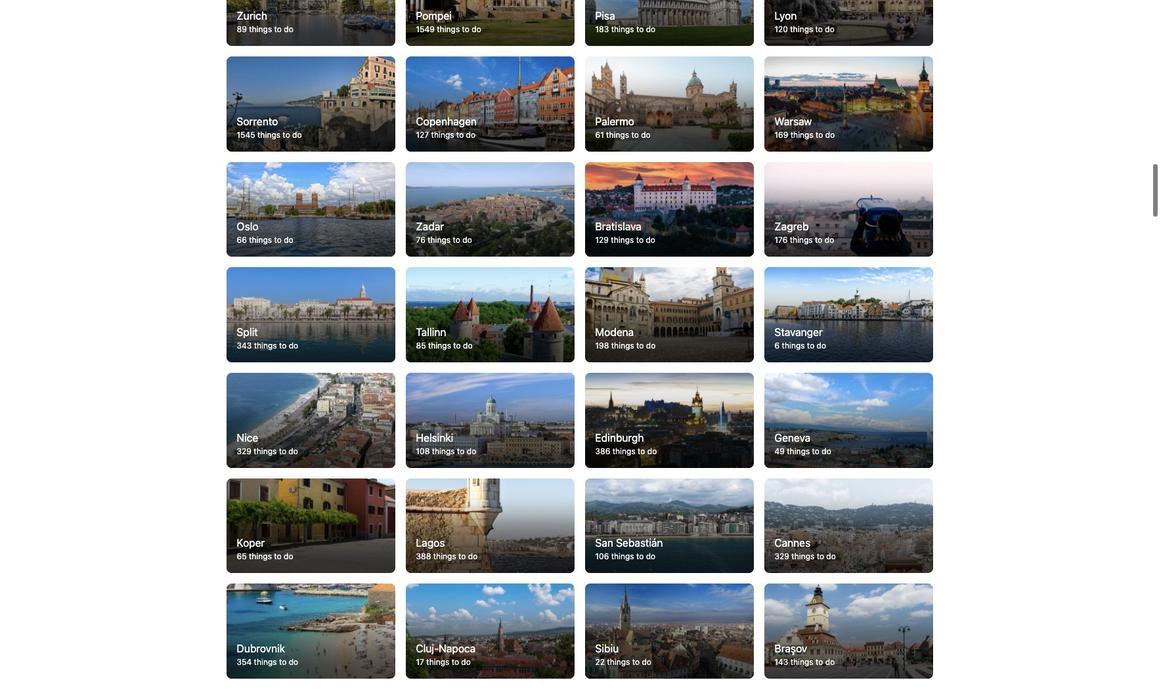 Task type: locate. For each thing, give the bounding box(es) containing it.
geneva image
[[764, 373, 933, 468]]

do inside bratislava 129 things to do
[[646, 235, 655, 245]]

things inside "dubrovnik 354 things to do"
[[254, 657, 277, 667]]

things for cannes
[[791, 552, 814, 562]]

do for zagreb
[[825, 235, 834, 245]]

things right 120
[[790, 24, 813, 34]]

to for pompei
[[462, 24, 469, 34]]

329 down "cannes"
[[775, 552, 789, 562]]

things down nice
[[254, 446, 277, 456]]

edinburgh 386 things to do
[[595, 432, 657, 456]]

do inside oslo 66 things to do
[[284, 235, 293, 245]]

koper 65 things to do
[[237, 537, 293, 562]]

to inside tallinn 85 things to do
[[453, 341, 461, 351]]

do for lagos
[[468, 552, 478, 562]]

bratislava image
[[585, 162, 754, 257]]

329 inside 'nice 329 things to do'
[[237, 446, 251, 456]]

zadar 76 things to do
[[416, 221, 472, 245]]

to inside pompei 1549 things to do
[[462, 24, 469, 34]]

do for zurich
[[284, 24, 293, 34]]

things inside lyon 120 things to do
[[790, 24, 813, 34]]

things down warsaw
[[790, 130, 813, 140]]

do inside sorrento 1545 things to do
[[292, 130, 302, 140]]

to inside the pisa 183 things to do
[[636, 24, 644, 34]]

things inside geneva 49 things to do
[[787, 446, 810, 456]]

to inside sorrento 1545 things to do
[[283, 130, 290, 140]]

things down palermo
[[606, 130, 629, 140]]

to inside lyon 120 things to do
[[815, 24, 823, 34]]

do inside zadar 76 things to do
[[462, 235, 472, 245]]

1 horizontal spatial 329
[[775, 552, 789, 562]]

braşov
[[775, 643, 807, 655]]

things down stavanger
[[782, 341, 805, 351]]

san sebastián image
[[585, 478, 754, 573]]

things down geneva
[[787, 446, 810, 456]]

to inside cannes 329 things to do
[[817, 552, 824, 562]]

do inside zurich 89 things to do
[[284, 24, 293, 34]]

sibiu
[[595, 643, 619, 655]]

edinburgh
[[595, 432, 644, 444]]

things down zadar
[[428, 235, 451, 245]]

to inside braşov 143 things to do
[[816, 657, 823, 667]]

do inside edinburgh 386 things to do
[[647, 446, 657, 456]]

things inside the pisa 183 things to do
[[611, 24, 634, 34]]

things for koper
[[249, 552, 272, 562]]

do inside palermo 61 things to do
[[641, 130, 651, 140]]

1545
[[237, 130, 255, 140]]

to inside 'nice 329 things to do'
[[279, 446, 286, 456]]

san sebastián 106 things to do
[[595, 537, 663, 562]]

to inside koper 65 things to do
[[274, 552, 281, 562]]

do inside lagos 388 things to do
[[468, 552, 478, 562]]

to inside sibiu 22 things to do
[[632, 657, 640, 667]]

things for sorrento
[[257, 130, 280, 140]]

things inside the stavanger 6 things to do
[[782, 341, 805, 351]]

do for cannes
[[826, 552, 836, 562]]

to inside modena 198 things to do
[[636, 341, 644, 351]]

do inside koper 65 things to do
[[284, 552, 293, 562]]

stavanger
[[775, 326, 823, 338]]

things inside bratislava 129 things to do
[[611, 235, 634, 245]]

354
[[237, 657, 252, 667]]

329 down nice
[[237, 446, 251, 456]]

things down dubrovnik
[[254, 657, 277, 667]]

bratislava 129 things to do
[[595, 221, 655, 245]]

bratislava
[[595, 221, 641, 233]]

do for split
[[289, 341, 298, 351]]

do for tallinn
[[463, 341, 472, 351]]

things down zagreb
[[790, 235, 813, 245]]

san
[[595, 537, 613, 549]]

sorrento 1545 things to do
[[237, 115, 302, 140]]

do inside helsinki 108 things to do
[[467, 446, 476, 456]]

do inside the stavanger 6 things to do
[[817, 341, 826, 351]]

things inside sibiu 22 things to do
[[607, 657, 630, 667]]

0 vertical spatial 329
[[237, 446, 251, 456]]

things inside edinburgh 386 things to do
[[612, 446, 635, 456]]

to
[[274, 24, 282, 34], [462, 24, 469, 34], [636, 24, 644, 34], [815, 24, 823, 34], [283, 130, 290, 140], [456, 130, 464, 140], [631, 130, 639, 140], [816, 130, 823, 140], [274, 235, 282, 245], [453, 235, 460, 245], [636, 235, 644, 245], [815, 235, 822, 245], [279, 341, 287, 351], [453, 341, 461, 351], [636, 341, 644, 351], [807, 341, 814, 351], [279, 446, 286, 456], [457, 446, 465, 456], [638, 446, 645, 456], [812, 446, 820, 456], [274, 552, 281, 562], [458, 552, 466, 562], [636, 552, 644, 562], [817, 552, 824, 562], [279, 657, 286, 667], [452, 657, 459, 667], [632, 657, 640, 667], [816, 657, 823, 667]]

things for geneva
[[787, 446, 810, 456]]

do inside sibiu 22 things to do
[[642, 657, 651, 667]]

things down modena
[[611, 341, 634, 351]]

108
[[416, 446, 430, 456]]

things down copenhagen
[[431, 130, 454, 140]]

to inside the split 343 things to do
[[279, 341, 287, 351]]

do inside cannes 329 things to do
[[826, 552, 836, 562]]

things inside koper 65 things to do
[[249, 552, 272, 562]]

things down helsinki
[[432, 446, 455, 456]]

22
[[595, 657, 605, 667]]

pisa 183 things to do
[[595, 10, 655, 34]]

things inside modena 198 things to do
[[611, 341, 634, 351]]

things down sorrento
[[257, 130, 280, 140]]

to inside bratislava 129 things to do
[[636, 235, 644, 245]]

to inside lagos 388 things to do
[[458, 552, 466, 562]]

things inside zagreb 176 things to do
[[790, 235, 813, 245]]

do for copenhagen
[[466, 130, 475, 140]]

343
[[237, 341, 252, 351]]

things inside palermo 61 things to do
[[606, 130, 629, 140]]

oslo image
[[226, 162, 395, 257]]

things inside cluj-napoca 17 things to do
[[426, 657, 449, 667]]

to for sorrento
[[283, 130, 290, 140]]

do inside pompei 1549 things to do
[[472, 24, 481, 34]]

0 horizontal spatial 329
[[237, 446, 251, 456]]

do for braşov
[[825, 657, 835, 667]]

127
[[416, 130, 429, 140]]

to inside geneva 49 things to do
[[812, 446, 820, 456]]

to inside warsaw 169 things to do
[[816, 130, 823, 140]]

zurich 89 things to do
[[237, 10, 293, 34]]

things inside helsinki 108 things to do
[[432, 446, 455, 456]]

do for helsinki
[[467, 446, 476, 456]]

things for split
[[254, 341, 277, 351]]

things inside zurich 89 things to do
[[249, 24, 272, 34]]

to inside edinburgh 386 things to do
[[638, 446, 645, 456]]

to inside zadar 76 things to do
[[453, 235, 460, 245]]

to for warsaw
[[816, 130, 823, 140]]

things right 343
[[254, 341, 277, 351]]

things inside zadar 76 things to do
[[428, 235, 451, 245]]

things inside 'nice 329 things to do'
[[254, 446, 277, 456]]

to inside zagreb 176 things to do
[[815, 235, 822, 245]]

do for zadar
[[462, 235, 472, 245]]

17
[[416, 657, 424, 667]]

to for zurich
[[274, 24, 282, 34]]

329
[[237, 446, 251, 456], [775, 552, 789, 562]]

things for pompei
[[437, 24, 460, 34]]

to for palermo
[[631, 130, 639, 140]]

things for oslo
[[249, 235, 272, 245]]

to inside oslo 66 things to do
[[274, 235, 282, 245]]

stavanger image
[[764, 267, 933, 362]]

do inside "dubrovnik 354 things to do"
[[289, 657, 298, 667]]

lagos
[[416, 537, 445, 549]]

pisa
[[595, 10, 615, 22]]

things down edinburgh
[[612, 446, 635, 456]]

koper
[[237, 537, 265, 549]]

do for bratislava
[[646, 235, 655, 245]]

do inside the pisa 183 things to do
[[646, 24, 655, 34]]

lyon image
[[764, 0, 933, 46]]

things down braşov
[[790, 657, 813, 667]]

do inside geneva 49 things to do
[[822, 446, 831, 456]]

things for lagos
[[433, 552, 456, 562]]

to inside the stavanger 6 things to do
[[807, 341, 814, 351]]

geneva
[[775, 432, 810, 444]]

braşov 143 things to do
[[775, 643, 835, 667]]

split 343 things to do
[[237, 326, 298, 351]]

helsinki image
[[405, 373, 574, 468]]

to inside "dubrovnik 354 things to do"
[[279, 657, 286, 667]]

zurich
[[237, 10, 267, 22]]

to for lyon
[[815, 24, 823, 34]]

things inside cannes 329 things to do
[[791, 552, 814, 562]]

do inside the split 343 things to do
[[289, 341, 298, 351]]

do inside zagreb 176 things to do
[[825, 235, 834, 245]]

to inside zurich 89 things to do
[[274, 24, 282, 34]]

things down tallinn
[[428, 341, 451, 351]]

things down "cannes"
[[791, 552, 814, 562]]

stavanger 6 things to do
[[775, 326, 826, 351]]

pompei image
[[405, 0, 574, 46]]

pisa image
[[585, 0, 754, 46]]

do for nice
[[289, 446, 298, 456]]

things
[[249, 24, 272, 34], [437, 24, 460, 34], [611, 24, 634, 34], [790, 24, 813, 34], [257, 130, 280, 140], [431, 130, 454, 140], [606, 130, 629, 140], [790, 130, 813, 140], [249, 235, 272, 245], [428, 235, 451, 245], [611, 235, 634, 245], [790, 235, 813, 245], [254, 341, 277, 351], [428, 341, 451, 351], [611, 341, 634, 351], [782, 341, 805, 351], [254, 446, 277, 456], [432, 446, 455, 456], [612, 446, 635, 456], [787, 446, 810, 456], [249, 552, 272, 562], [433, 552, 456, 562], [611, 552, 634, 562], [791, 552, 814, 562], [254, 657, 277, 667], [426, 657, 449, 667], [607, 657, 630, 667], [790, 657, 813, 667]]

things down koper
[[249, 552, 272, 562]]

do
[[284, 24, 293, 34], [472, 24, 481, 34], [646, 24, 655, 34], [825, 24, 835, 34], [292, 130, 302, 140], [466, 130, 475, 140], [641, 130, 651, 140], [825, 130, 835, 140], [284, 235, 293, 245], [462, 235, 472, 245], [646, 235, 655, 245], [825, 235, 834, 245], [289, 341, 298, 351], [463, 341, 472, 351], [646, 341, 656, 351], [817, 341, 826, 351], [289, 446, 298, 456], [467, 446, 476, 456], [647, 446, 657, 456], [822, 446, 831, 456], [284, 552, 293, 562], [468, 552, 478, 562], [646, 552, 655, 562], [826, 552, 836, 562], [289, 657, 298, 667], [461, 657, 471, 667], [642, 657, 651, 667], [825, 657, 835, 667]]

to for lagos
[[458, 552, 466, 562]]

to for split
[[279, 341, 287, 351]]

89
[[237, 24, 247, 34]]

copenhagen 127 things to do
[[416, 115, 477, 140]]

do for lyon
[[825, 24, 835, 34]]

do inside lyon 120 things to do
[[825, 24, 835, 34]]

to inside helsinki 108 things to do
[[457, 446, 465, 456]]

things down bratislava
[[611, 235, 634, 245]]

lagos image
[[405, 478, 574, 573]]

to for stavanger
[[807, 341, 814, 351]]

modena image
[[585, 267, 754, 362]]

things right 106
[[611, 552, 634, 562]]

169
[[775, 130, 788, 140]]

things inside tallinn 85 things to do
[[428, 341, 451, 351]]

things for tallinn
[[428, 341, 451, 351]]

do inside warsaw 169 things to do
[[825, 130, 835, 140]]

things for dubrovnik
[[254, 657, 277, 667]]

do inside tallinn 85 things to do
[[463, 341, 472, 351]]

things inside braşov 143 things to do
[[790, 657, 813, 667]]

koper image
[[226, 478, 395, 573]]

things inside lagos 388 things to do
[[433, 552, 456, 562]]

things inside oslo 66 things to do
[[249, 235, 272, 245]]

things down sibiu
[[607, 657, 630, 667]]

things for stavanger
[[782, 341, 805, 351]]

things right 183
[[611, 24, 634, 34]]

things inside copenhagen 127 things to do
[[431, 130, 454, 140]]

to for koper
[[274, 552, 281, 562]]

sibiu image
[[585, 584, 754, 679]]

things for warsaw
[[790, 130, 813, 140]]

do inside san sebastián 106 things to do
[[646, 552, 655, 562]]

to inside copenhagen 127 things to do
[[456, 130, 464, 140]]

things inside the split 343 things to do
[[254, 341, 277, 351]]

things down cluj-
[[426, 657, 449, 667]]

1 vertical spatial 329
[[775, 552, 789, 562]]

modena
[[595, 326, 634, 338]]

things down zurich in the top left of the page
[[249, 24, 272, 34]]

things inside sorrento 1545 things to do
[[257, 130, 280, 140]]

things for palermo
[[606, 130, 629, 140]]

do inside modena 198 things to do
[[646, 341, 656, 351]]

things inside pompei 1549 things to do
[[437, 24, 460, 34]]

things inside warsaw 169 things to do
[[790, 130, 813, 140]]

things down pompei
[[437, 24, 460, 34]]

do inside copenhagen 127 things to do
[[466, 130, 475, 140]]

do inside 'nice 329 things to do'
[[289, 446, 298, 456]]

warsaw 169 things to do
[[775, 115, 835, 140]]

329 inside cannes 329 things to do
[[775, 552, 789, 562]]

to for sibiu
[[632, 657, 640, 667]]

49
[[775, 446, 785, 456]]

do inside braşov 143 things to do
[[825, 657, 835, 667]]

things down oslo
[[249, 235, 272, 245]]

zurich image
[[226, 0, 395, 46]]

143
[[775, 657, 788, 667]]

to inside palermo 61 things to do
[[631, 130, 639, 140]]

things for sibiu
[[607, 657, 630, 667]]

things down lagos at bottom left
[[433, 552, 456, 562]]



Task type: vqa. For each thing, say whether or not it's contained in the screenshot.
Suites
no



Task type: describe. For each thing, give the bounding box(es) containing it.
do inside cluj-napoca 17 things to do
[[461, 657, 471, 667]]

65
[[237, 552, 247, 562]]

1549
[[416, 24, 435, 34]]

do for palermo
[[641, 130, 651, 140]]

to for braşov
[[816, 657, 823, 667]]

edinburgh image
[[585, 373, 754, 468]]

napoca
[[439, 643, 475, 655]]

cluj napoca image
[[405, 584, 574, 679]]

lagos 388 things to do
[[416, 537, 478, 562]]

things for modena
[[611, 341, 634, 351]]

do for oslo
[[284, 235, 293, 245]]

61
[[595, 130, 604, 140]]

zagreb 176 things to do
[[775, 221, 834, 245]]

66
[[237, 235, 247, 245]]

do for koper
[[284, 552, 293, 562]]

329 for cannes
[[775, 552, 789, 562]]

dubrovnik image
[[226, 584, 395, 679]]

things for pisa
[[611, 24, 634, 34]]

to for nice
[[279, 446, 286, 456]]

warsaw image
[[764, 57, 933, 152]]

helsinki 108 things to do
[[416, 432, 476, 456]]

warsaw
[[775, 115, 812, 127]]

pompei
[[416, 10, 452, 22]]

lyon
[[775, 10, 797, 22]]

to inside san sebastián 106 things to do
[[636, 552, 644, 562]]

cannes image
[[764, 478, 933, 573]]

do for stavanger
[[817, 341, 826, 351]]

zagreb image
[[764, 162, 933, 257]]

things for zagreb
[[790, 235, 813, 245]]

cannes 329 things to do
[[775, 537, 836, 562]]

copenhagen
[[416, 115, 477, 127]]

zadar
[[416, 221, 444, 233]]

things for copenhagen
[[431, 130, 454, 140]]

to for dubrovnik
[[279, 657, 286, 667]]

do for dubrovnik
[[289, 657, 298, 667]]

do for geneva
[[822, 446, 831, 456]]

tallinn image
[[405, 267, 574, 362]]

85
[[416, 341, 426, 351]]

cluj-
[[416, 643, 439, 655]]

106
[[595, 552, 609, 562]]

to for copenhagen
[[456, 130, 464, 140]]

do for pompei
[[472, 24, 481, 34]]

176
[[775, 235, 788, 245]]

zadar image
[[405, 162, 574, 257]]

386
[[595, 446, 610, 456]]

to for tallinn
[[453, 341, 461, 351]]

to for modena
[[636, 341, 644, 351]]

to for cannes
[[817, 552, 824, 562]]

nice
[[237, 432, 258, 444]]

do for modena
[[646, 341, 656, 351]]

lyon 120 things to do
[[775, 10, 835, 34]]

oslo
[[237, 221, 258, 233]]

nice image
[[226, 373, 395, 468]]

nice 329 things to do
[[237, 432, 298, 456]]

copenhagen image
[[405, 57, 574, 152]]

to for geneva
[[812, 446, 820, 456]]

to for helsinki
[[457, 446, 465, 456]]

198
[[595, 341, 609, 351]]

to for bratislava
[[636, 235, 644, 245]]

129
[[595, 235, 609, 245]]

329 for nice
[[237, 446, 251, 456]]

to for pisa
[[636, 24, 644, 34]]

76
[[416, 235, 425, 245]]

sorrento image
[[226, 57, 395, 152]]

helsinki
[[416, 432, 453, 444]]

things for helsinki
[[432, 446, 455, 456]]

things for nice
[[254, 446, 277, 456]]

do for sibiu
[[642, 657, 651, 667]]

split
[[237, 326, 258, 338]]

things for zadar
[[428, 235, 451, 245]]

388
[[416, 552, 431, 562]]

to for zagreb
[[815, 235, 822, 245]]

things for bratislava
[[611, 235, 634, 245]]

cluj-napoca 17 things to do
[[416, 643, 475, 667]]

palermo image
[[585, 57, 754, 152]]

dubrovnik
[[237, 643, 285, 655]]

things for lyon
[[790, 24, 813, 34]]

sebastián
[[616, 537, 663, 549]]

to for oslo
[[274, 235, 282, 245]]

geneva 49 things to do
[[775, 432, 831, 456]]

things for braşov
[[790, 657, 813, 667]]

do for sorrento
[[292, 130, 302, 140]]

do for warsaw
[[825, 130, 835, 140]]

zagreb
[[775, 221, 809, 233]]

120
[[775, 24, 788, 34]]

6
[[775, 341, 780, 351]]

modena 198 things to do
[[595, 326, 656, 351]]

do for edinburgh
[[647, 446, 657, 456]]

palermo
[[595, 115, 634, 127]]

to for edinburgh
[[638, 446, 645, 456]]

sorrento
[[237, 115, 278, 127]]

to for zadar
[[453, 235, 460, 245]]

183
[[595, 24, 609, 34]]

things for edinburgh
[[612, 446, 635, 456]]

tallinn
[[416, 326, 446, 338]]

dubrovnik 354 things to do
[[237, 643, 298, 667]]

sibiu 22 things to do
[[595, 643, 651, 667]]

split image
[[226, 267, 395, 362]]

pompei 1549 things to do
[[416, 10, 481, 34]]

things for zurich
[[249, 24, 272, 34]]

things inside san sebastián 106 things to do
[[611, 552, 634, 562]]

braşov image
[[764, 584, 933, 679]]

cannes
[[775, 537, 810, 549]]

to inside cluj-napoca 17 things to do
[[452, 657, 459, 667]]

do for pisa
[[646, 24, 655, 34]]

tallinn 85 things to do
[[416, 326, 472, 351]]

oslo 66 things to do
[[237, 221, 293, 245]]

palermo 61 things to do
[[595, 115, 651, 140]]



